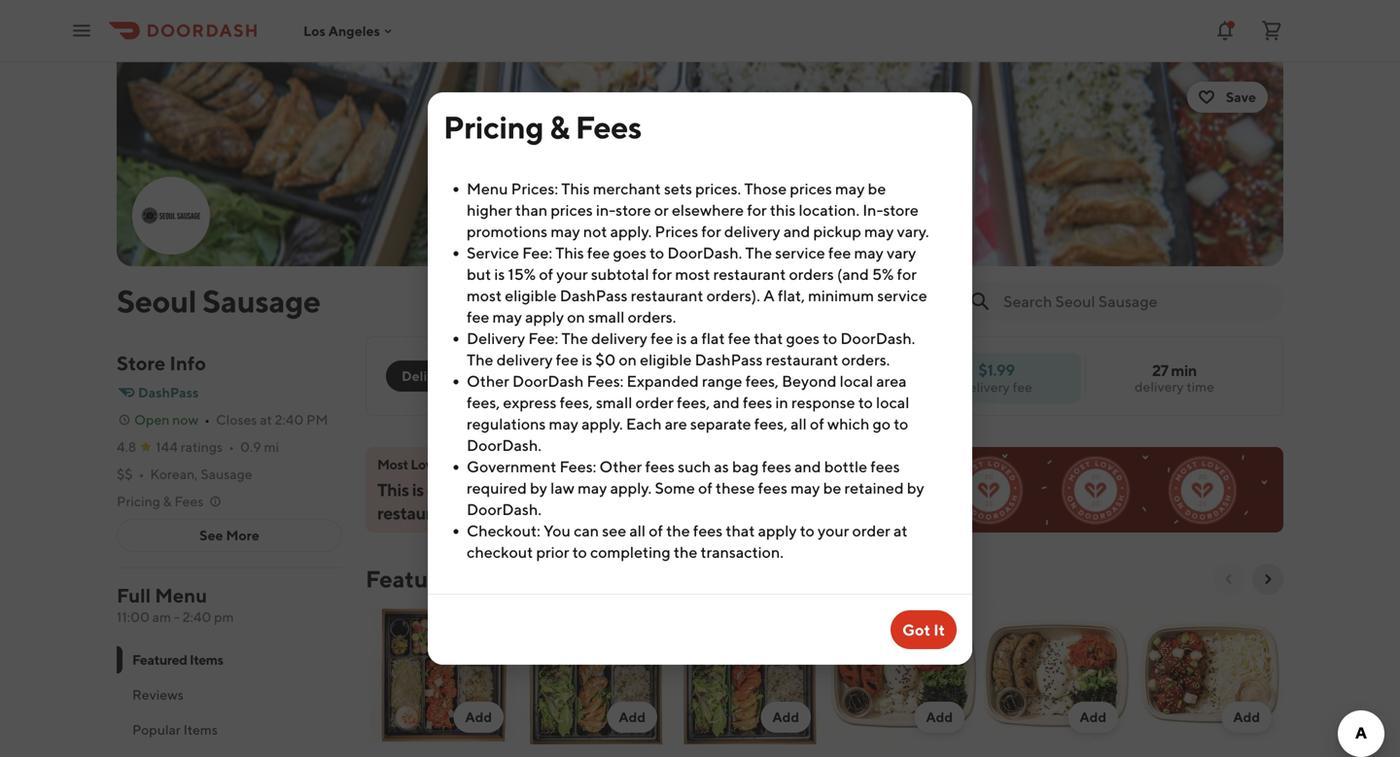 Task type: describe. For each thing, give the bounding box(es) containing it.
0 vertical spatial small
[[589, 308, 625, 326]]

0 horizontal spatial featured
[[132, 652, 187, 668]]

menu prices: this merchant sets prices. those prices may be higher than prices in-store or elsewhere for this location. in-store promotions may not apply. ​​prices for delivery and pickup may vary. service fee: this fee goes to doordash. the service fee may vary but is 15% of your subtotal for most restaurant orders (and 5% for most eligible dashpass restaurant orders). a flat, minimum service fee may apply on small orders. delivery fee: the delivery fee is a flat fee that goes to doordash. the delivery fee is $0 on eligible dashpass restaurant orders. other doordash fees: expanded range fees, beyond local area fees, express fees, small order fees, and fees in response to local regulations may apply. each are separate fees, all of which go to doordash. government fees: other fees such as bag fees and bottle fees required by law may apply. some of these fees may be retained by doordash. checkout: you can see all of the fees that apply to your order at checkout prior to completing the transaction.
[[467, 179, 930, 562]]

27
[[1153, 361, 1169, 380]]

0 horizontal spatial eligible
[[505, 286, 557, 305]]

for down vary
[[897, 265, 917, 284]]

not
[[584, 222, 608, 241]]

can
[[574, 522, 599, 540]]

mini korean fried chicken doshirak image
[[1138, 607, 1284, 745]]

next button of carousel image
[[1261, 572, 1276, 588]]

is inside most loved restaurants this is one of our top-rated, most reliable restaurants
[[412, 480, 424, 501]]

pricing & fees dialog
[[428, 92, 973, 665]]

1 vertical spatial that
[[726, 522, 755, 540]]

full
[[117, 585, 151, 608]]

doordash. down regulations
[[467, 436, 542, 455]]

1 horizontal spatial order
[[853, 522, 891, 540]]

reviews button
[[117, 678, 342, 713]]

0 vertical spatial other
[[467, 372, 510, 391]]

notification bell image
[[1214, 19, 1237, 42]]

see
[[200, 528, 223, 544]]

restaurants
[[377, 503, 465, 524]]

bag
[[732, 458, 759, 476]]

1 vertical spatial the
[[674, 543, 698, 562]]

this inside most loved restaurants this is one of our top-rated, most reliable restaurants
[[377, 480, 409, 501]]

retained
[[845, 479, 904, 498]]

27 min delivery time
[[1135, 361, 1215, 395]]

our
[[478, 480, 504, 501]]

​​prices
[[655, 222, 699, 241]]

these
[[716, 479, 755, 498]]

1 horizontal spatial goes
[[787, 329, 820, 348]]

0 horizontal spatial the
[[467, 351, 494, 369]]

seoul
[[117, 283, 197, 320]]

or
[[655, 201, 669, 219]]

prior
[[536, 543, 570, 562]]

fees left in
[[743, 394, 773, 412]]

may up location.
[[836, 179, 865, 198]]

fees up 'retained'
[[871, 458, 900, 476]]

checkout
[[467, 543, 533, 562]]

2 horizontal spatial dashpass
[[695, 351, 763, 369]]

may down 15%
[[493, 308, 522, 326]]

1 vertical spatial small
[[596, 394, 633, 412]]

1 vertical spatial restaurant
[[631, 286, 704, 305]]

of up completing
[[649, 522, 663, 540]]

open menu image
[[70, 19, 93, 42]]

flat
[[702, 329, 725, 348]]

more
[[226, 528, 260, 544]]

order
[[616, 368, 654, 384]]

checkout:
[[467, 522, 541, 540]]

korean fried chicken (kfc) doshirak ** image
[[370, 607, 516, 745]]

subtotal
[[591, 265, 649, 284]]

2:40 inside full menu 11:00 am - 2:40 pm
[[183, 609, 211, 626]]

reviews
[[132, 687, 184, 703]]

minimum
[[809, 286, 875, 305]]

• closes at 2:40 pm
[[204, 412, 328, 428]]

0 horizontal spatial be
[[824, 479, 842, 498]]

full menu 11:00 am - 2:40 pm
[[117, 585, 234, 626]]

doordash. up area
[[841, 329, 916, 348]]

may down express
[[549, 415, 579, 433]]

group
[[572, 368, 613, 384]]

0 vertical spatial restaurant
[[714, 265, 786, 284]]

los
[[304, 23, 326, 39]]

1 vertical spatial eligible
[[640, 351, 692, 369]]

service
[[467, 244, 519, 262]]

is left a
[[677, 329, 687, 348]]

merchant
[[593, 179, 661, 198]]

0 horizontal spatial on
[[567, 308, 585, 326]]

restaurants
[[451, 457, 523, 473]]

mini kalbi pork sausage doshirak image
[[985, 607, 1130, 745]]

2 vertical spatial •
[[139, 466, 144, 483]]

Pickup radio
[[458, 361, 545, 392]]

in
[[776, 394, 789, 412]]

see
[[602, 522, 627, 540]]

0 vertical spatial that
[[754, 329, 783, 348]]

1 vertical spatial apply.
[[582, 415, 623, 433]]

popular items button
[[117, 713, 342, 748]]

may left 'retained'
[[791, 479, 821, 498]]

got it
[[903, 621, 946, 640]]

1 horizontal spatial orders.
[[842, 351, 891, 369]]

doordash
[[513, 372, 584, 391]]

now
[[172, 412, 199, 428]]

as
[[714, 458, 729, 476]]

for down elsewhere
[[702, 222, 722, 241]]

am
[[152, 609, 171, 626]]

response
[[792, 394, 856, 412]]

2 vertical spatial restaurant
[[766, 351, 839, 369]]

some
[[655, 479, 695, 498]]

most
[[377, 457, 408, 473]]

may right the law
[[578, 479, 607, 498]]

but
[[467, 265, 491, 284]]

open
[[134, 412, 170, 428]]

0 vertical spatial fees:
[[587, 372, 624, 391]]

$0
[[596, 351, 616, 369]]

144 ratings •
[[156, 439, 234, 455]]

save
[[1227, 89, 1257, 105]]

0 horizontal spatial featured items
[[132, 652, 223, 668]]

2 vertical spatial and
[[795, 458, 822, 476]]

0 vertical spatial sausage
[[202, 283, 321, 320]]

add for korean fried chicken (kfc) doshirak ** image
[[465, 710, 492, 726]]

orders).
[[707, 286, 761, 305]]

elsewhere
[[672, 201, 744, 219]]

0 horizontal spatial prices
[[551, 201, 593, 219]]

delivery inside 27 min delivery time
[[1135, 379, 1184, 395]]

each
[[626, 415, 662, 433]]

los angeles button
[[304, 23, 396, 39]]

rated,
[[541, 480, 586, 501]]

of down such
[[699, 479, 713, 498]]

fees, up are
[[677, 394, 710, 412]]

menu inside full menu 11:00 am - 2:40 pm
[[155, 585, 207, 608]]

you
[[544, 522, 571, 540]]

1 horizontal spatial other
[[600, 458, 642, 476]]

Delivery radio
[[386, 361, 470, 392]]

orders
[[789, 265, 834, 284]]

1 vertical spatial fee:
[[529, 329, 559, 348]]

2 vertical spatial apply.
[[611, 479, 652, 498]]

a
[[691, 329, 699, 348]]

0 vertical spatial dashpass
[[560, 286, 628, 305]]

regulations
[[467, 415, 546, 433]]

0 items, open order cart image
[[1261, 19, 1284, 42]]

delivery up doordash
[[497, 351, 553, 369]]

may up 5%
[[855, 244, 884, 262]]

add for the mini sweet & spicy chicken doshirak image
[[927, 710, 953, 726]]

which
[[828, 415, 870, 433]]

it
[[934, 621, 946, 640]]

$1.99
[[979, 361, 1015, 379]]

mi
[[264, 439, 279, 455]]

0 vertical spatial be
[[868, 179, 887, 198]]

required
[[467, 479, 527, 498]]

pm
[[214, 609, 234, 626]]

higher
[[467, 201, 512, 219]]

got
[[903, 621, 931, 640]]

for down those
[[747, 201, 767, 219]]

time
[[1187, 379, 1215, 395]]

featured inside "heading"
[[366, 566, 464, 593]]

sets
[[664, 179, 693, 198]]

of right 15%
[[539, 265, 554, 284]]

1 vertical spatial all
[[630, 522, 646, 540]]

delivery up '$0'
[[592, 329, 648, 348]]

government
[[467, 458, 557, 476]]

1 horizontal spatial your
[[818, 522, 850, 540]]

add for the mini kalbi pork sausage doshirak image
[[1080, 710, 1107, 726]]

delivery inside $1.99 delivery fee
[[961, 379, 1010, 395]]

0.9 mi
[[240, 439, 279, 455]]

save button
[[1188, 82, 1269, 113]]

delivery inside delivery radio
[[402, 368, 454, 384]]

0 horizontal spatial local
[[840, 372, 874, 391]]

may down in-
[[865, 222, 894, 241]]

sweet & spicy chicken sausage doshirak image
[[677, 607, 823, 745]]

$$ • korean, sausage
[[117, 466, 252, 483]]

area
[[877, 372, 907, 391]]

a
[[764, 286, 775, 305]]

0 vertical spatial the
[[746, 244, 773, 262]]

1 horizontal spatial •
[[204, 412, 210, 428]]

1 vertical spatial fees:
[[560, 458, 597, 476]]

previous button of carousel image
[[1222, 572, 1237, 588]]

doordash. up checkout:
[[467, 501, 542, 519]]

144
[[156, 439, 178, 455]]

vary.
[[897, 222, 930, 241]]

pricing & fees for pricing & fees dialog
[[444, 109, 642, 145]]

pricing & fees button
[[117, 492, 223, 512]]

1 vertical spatial •
[[229, 439, 234, 455]]

0 horizontal spatial your
[[557, 265, 588, 284]]

1 horizontal spatial on
[[619, 351, 637, 369]]

info
[[170, 352, 206, 375]]



Task type: vqa. For each thing, say whether or not it's contained in the screenshot.
your to the right
yes



Task type: locate. For each thing, give the bounding box(es) containing it.
2 horizontal spatial •
[[229, 439, 234, 455]]

1 vertical spatial be
[[824, 479, 842, 498]]

1 horizontal spatial the
[[562, 329, 589, 348]]

pm
[[307, 412, 328, 428]]

the
[[667, 522, 690, 540], [674, 543, 698, 562]]

& for pricing & fees button
[[163, 494, 172, 510]]

-
[[174, 609, 180, 626]]

0 horizontal spatial most
[[467, 286, 502, 305]]

items
[[469, 566, 529, 593], [190, 652, 223, 668], [183, 722, 218, 738]]

most inside most loved restaurants this is one of our top-rated, most reliable restaurants
[[589, 480, 627, 501]]

0 horizontal spatial at
[[260, 412, 272, 428]]

0 vertical spatial and
[[784, 222, 811, 241]]

store
[[616, 201, 651, 219], [884, 201, 919, 219]]

for right subtotal
[[653, 265, 672, 284]]

restaurant up beyond at right
[[766, 351, 839, 369]]

small down group order button
[[596, 394, 633, 412]]

and
[[784, 222, 811, 241], [713, 394, 740, 412], [795, 458, 822, 476]]

pickup
[[485, 368, 530, 384]]

apply up transaction.
[[758, 522, 797, 540]]

0 horizontal spatial service
[[776, 244, 826, 262]]

0 vertical spatial items
[[469, 566, 529, 593]]

1 horizontal spatial menu
[[467, 179, 508, 198]]

may
[[836, 179, 865, 198], [551, 222, 580, 241], [865, 222, 894, 241], [855, 244, 884, 262], [493, 308, 522, 326], [549, 415, 579, 433], [578, 479, 607, 498], [791, 479, 821, 498]]

2 horizontal spatial most
[[675, 265, 711, 284]]

on right '$0'
[[619, 351, 637, 369]]

1 horizontal spatial featured
[[366, 566, 464, 593]]

on
[[567, 308, 585, 326], [619, 351, 637, 369]]

pricing up the prices:
[[444, 109, 544, 145]]

1 vertical spatial apply
[[758, 522, 797, 540]]

0 vertical spatial prices
[[790, 179, 833, 198]]

menu up - at the bottom of the page
[[155, 585, 207, 608]]

fees
[[576, 109, 642, 145], [175, 494, 204, 510]]

pricing inside pricing & fees dialog
[[444, 109, 544, 145]]

orders.
[[628, 308, 677, 326], [842, 351, 891, 369]]

prices.
[[696, 179, 742, 198]]

1 vertical spatial local
[[877, 394, 910, 412]]

store
[[117, 352, 166, 375]]

0 vertical spatial this
[[562, 179, 590, 198]]

fee: up doordash
[[529, 329, 559, 348]]

1 vertical spatial the
[[562, 329, 589, 348]]

0 horizontal spatial delivery
[[402, 368, 454, 384]]

is right the 'but'
[[495, 265, 505, 284]]

1 vertical spatial goes
[[787, 329, 820, 348]]

4.8
[[117, 439, 136, 455]]

small up '$0'
[[589, 308, 625, 326]]

6 add from the left
[[1234, 710, 1261, 726]]

0 vertical spatial most
[[675, 265, 711, 284]]

and left bottle
[[795, 458, 822, 476]]

kalbi pork sausage doshirak image
[[523, 607, 669, 745]]

0 vertical spatial on
[[567, 308, 585, 326]]

0 horizontal spatial dashpass
[[138, 385, 199, 401]]

at up mi at left bottom
[[260, 412, 272, 428]]

fees
[[743, 394, 773, 412], [646, 458, 675, 476], [762, 458, 792, 476], [871, 458, 900, 476], [758, 479, 788, 498], [694, 522, 723, 540]]

is left '$0'
[[582, 351, 593, 369]]

0 horizontal spatial goes
[[613, 244, 647, 262]]

fees down bag
[[758, 479, 788, 498]]

dashpass
[[560, 286, 628, 305], [695, 351, 763, 369], [138, 385, 199, 401]]

0 horizontal spatial 2:40
[[183, 609, 211, 626]]

featured items
[[366, 566, 529, 593], [132, 652, 223, 668]]

1 vertical spatial pricing & fees
[[117, 494, 204, 510]]

0 vertical spatial your
[[557, 265, 588, 284]]

menu up higher
[[467, 179, 508, 198]]

Item Search search field
[[1004, 291, 1269, 312]]

1 vertical spatial sausage
[[201, 466, 252, 483]]

2 vertical spatial the
[[467, 351, 494, 369]]

0 vertical spatial service
[[776, 244, 826, 262]]

add for kalbi pork sausage doshirak image
[[619, 710, 646, 726]]

0 vertical spatial apply.
[[611, 222, 652, 241]]

1 horizontal spatial eligible
[[640, 351, 692, 369]]

flat,
[[778, 286, 805, 305]]

1 add from the left
[[465, 710, 492, 726]]

1 vertical spatial at
[[894, 522, 908, 540]]

of inside most loved restaurants this is one of our top-rated, most reliable restaurants
[[459, 480, 475, 501]]

the
[[746, 244, 773, 262], [562, 329, 589, 348], [467, 351, 494, 369]]

mini sweet & spicy chicken doshirak image
[[831, 607, 977, 745]]

delivery left pickup radio
[[402, 368, 454, 384]]

angeles
[[329, 23, 380, 39]]

apply
[[525, 308, 564, 326], [758, 522, 797, 540]]

1 by from the left
[[530, 479, 548, 498]]

than
[[516, 201, 548, 219]]

fee:
[[523, 244, 553, 262], [529, 329, 559, 348]]

1 vertical spatial service
[[878, 286, 928, 305]]

other up reliable
[[600, 458, 642, 476]]

and down this
[[784, 222, 811, 241]]

1 vertical spatial featured
[[132, 652, 187, 668]]

1 vertical spatial on
[[619, 351, 637, 369]]

fees:
[[587, 372, 624, 391], [560, 458, 597, 476]]

dashpass up range
[[695, 351, 763, 369]]

prices up location.
[[790, 179, 833, 198]]

items right popular
[[183, 722, 218, 738]]

featured items up reviews
[[132, 652, 223, 668]]

seoul sausage image
[[117, 62, 1284, 267], [134, 179, 208, 253]]

your left subtotal
[[557, 265, 588, 284]]

1 horizontal spatial apply
[[758, 522, 797, 540]]

1 store from the left
[[616, 201, 651, 219]]

popular items
[[132, 722, 218, 738]]

service
[[776, 244, 826, 262], [878, 286, 928, 305]]

closes
[[216, 412, 257, 428]]

fees, down group
[[560, 394, 593, 412]]

fees right bag
[[762, 458, 792, 476]]

most down the 'but'
[[467, 286, 502, 305]]

apply. left some
[[611, 479, 652, 498]]

fees: down '$0'
[[587, 372, 624, 391]]

0 vertical spatial 2:40
[[275, 412, 304, 428]]

2 store from the left
[[884, 201, 919, 219]]

fees up reliable
[[646, 458, 675, 476]]

popular
[[132, 722, 181, 738]]

bottle
[[825, 458, 868, 476]]

prices up not
[[551, 201, 593, 219]]

fees for pricing & fees button
[[175, 494, 204, 510]]

1 vertical spatial order
[[853, 522, 891, 540]]

• right $$
[[139, 466, 144, 483]]

featured items heading
[[366, 564, 529, 595]]

may left not
[[551, 222, 580, 241]]

menu inside menu prices: this merchant sets prices. those prices may be higher than prices in-store or elsewhere for this location. in-store promotions may not apply. ​​prices for delivery and pickup may vary. service fee: this fee goes to doordash. the service fee may vary but is 15% of your subtotal for most restaurant orders (and 5% for most eligible dashpass restaurant orders). a flat, minimum service fee may apply on small orders. delivery fee: the delivery fee is a flat fee that goes to doordash. the delivery fee is $0 on eligible dashpass restaurant orders. other doordash fees: expanded range fees, beyond local area fees, express fees, small order fees, and fees in response to local regulations may apply. each are separate fees, all of which go to doordash. government fees: other fees such as bag fees and bottle fees required by law may apply. some of these fees may be retained by doordash. checkout: you can see all of the fees that apply to your order at checkout prior to completing the transaction.
[[467, 179, 508, 198]]

apply. down 'in-'
[[611, 222, 652, 241]]

2 vertical spatial this
[[377, 480, 409, 501]]

eligible
[[505, 286, 557, 305], [640, 351, 692, 369]]

0 vertical spatial menu
[[467, 179, 508, 198]]

add
[[465, 710, 492, 726], [619, 710, 646, 726], [773, 710, 800, 726], [927, 710, 953, 726], [1080, 710, 1107, 726], [1234, 710, 1261, 726]]

1 horizontal spatial service
[[878, 286, 928, 305]]

items down checkout
[[469, 566, 529, 593]]

to
[[650, 244, 665, 262], [823, 329, 838, 348], [859, 394, 873, 412], [894, 415, 909, 433], [800, 522, 815, 540], [573, 543, 587, 562]]

0 horizontal spatial orders.
[[628, 308, 677, 326]]

by right 'retained'
[[907, 479, 925, 498]]

vary
[[887, 244, 917, 262]]

0 vertical spatial delivery
[[467, 329, 525, 348]]

1 horizontal spatial by
[[907, 479, 925, 498]]

this down not
[[556, 244, 584, 262]]

items inside "heading"
[[469, 566, 529, 593]]

delivery left time
[[1135, 379, 1184, 395]]

fees, up in
[[746, 372, 779, 391]]

0 vertical spatial &
[[550, 109, 570, 145]]

eligible down 15%
[[505, 286, 557, 305]]

of
[[539, 265, 554, 284], [810, 415, 825, 433], [699, 479, 713, 498], [459, 480, 475, 501], [649, 522, 663, 540]]

delivery down this
[[725, 222, 781, 241]]

0 vertical spatial fee:
[[523, 244, 553, 262]]

1 horizontal spatial local
[[877, 394, 910, 412]]

fees up merchant
[[576, 109, 642, 145]]

law
[[551, 479, 575, 498]]

and down range
[[713, 394, 740, 412]]

fees up transaction.
[[694, 522, 723, 540]]

loved
[[411, 457, 448, 473]]

1 horizontal spatial featured items
[[366, 566, 529, 593]]

other up regulations
[[467, 372, 510, 391]]

1 horizontal spatial 2:40
[[275, 412, 304, 428]]

& down korean,
[[163, 494, 172, 510]]

is
[[495, 265, 505, 284], [677, 329, 687, 348], [582, 351, 593, 369], [412, 480, 424, 501]]

service up orders
[[776, 244, 826, 262]]

orders. up area
[[842, 351, 891, 369]]

all up completing
[[630, 522, 646, 540]]

beyond
[[782, 372, 837, 391]]

goes up subtotal
[[613, 244, 647, 262]]

1 horizontal spatial prices
[[790, 179, 833, 198]]

group order
[[572, 368, 654, 384]]

5 add from the left
[[1080, 710, 1107, 726]]

0 horizontal spatial •
[[139, 466, 144, 483]]

0 horizontal spatial apply
[[525, 308, 564, 326]]

store info
[[117, 352, 206, 375]]

1 horizontal spatial most
[[589, 480, 627, 501]]

0 vertical spatial goes
[[613, 244, 647, 262]]

0 vertical spatial apply
[[525, 308, 564, 326]]

fees, up regulations
[[467, 394, 500, 412]]

promotions
[[467, 222, 548, 241]]

0 horizontal spatial &
[[163, 494, 172, 510]]

doordash. down ​​prices
[[668, 244, 743, 262]]

pricing for pricing & fees dialog
[[444, 109, 544, 145]]

1 horizontal spatial &
[[550, 109, 570, 145]]

express
[[503, 394, 557, 412]]

1 vertical spatial most
[[467, 286, 502, 305]]

expanded
[[627, 372, 699, 391]]

1 horizontal spatial at
[[894, 522, 908, 540]]

2 vertical spatial dashpass
[[138, 385, 199, 401]]

most up see
[[589, 480, 627, 501]]

prices:
[[511, 179, 558, 198]]

0 vertical spatial all
[[791, 415, 807, 433]]

completing
[[590, 543, 671, 562]]

order
[[636, 394, 674, 412], [853, 522, 891, 540]]

11:00
[[117, 609, 150, 626]]

delivery inside menu prices: this merchant sets prices. those prices may be higher than prices in-store or elsewhere for this location. in-store promotions may not apply. ​​prices for delivery and pickup may vary. service fee: this fee goes to doordash. the service fee may vary but is 15% of your subtotal for most restaurant orders (and 5% for most eligible dashpass restaurant orders). a flat, minimum service fee may apply on small orders. delivery fee: the delivery fee is a flat fee that goes to doordash. the delivery fee is $0 on eligible dashpass restaurant orders. other doordash fees: expanded range fees, beyond local area fees, express fees, small order fees, and fees in response to local regulations may apply. each are separate fees, all of which go to doordash. government fees: other fees such as bag fees and bottle fees required by law may apply. some of these fees may be retained by doordash. checkout: you can see all of the fees that apply to your order at checkout prior to completing the transaction.
[[467, 329, 525, 348]]

add for 'mini korean fried chicken doshirak' image
[[1234, 710, 1261, 726]]

& inside button
[[163, 494, 172, 510]]

be up in-
[[868, 179, 887, 198]]

store down merchant
[[616, 201, 651, 219]]

sausage down 0.9 on the left of the page
[[201, 466, 252, 483]]

& for pricing & fees dialog
[[550, 109, 570, 145]]

by left the law
[[530, 479, 548, 498]]

1 horizontal spatial be
[[868, 179, 887, 198]]

store up "vary."
[[884, 201, 919, 219]]

pricing for pricing & fees button
[[117, 494, 160, 510]]

pricing & fees for pricing & fees button
[[117, 494, 204, 510]]

0 vertical spatial featured items
[[366, 566, 529, 593]]

dashpass down subtotal
[[560, 286, 628, 305]]

that down a
[[754, 329, 783, 348]]

fees inside dialog
[[576, 109, 642, 145]]

2 add from the left
[[619, 710, 646, 726]]

0.9
[[240, 439, 261, 455]]

eligible up expanded
[[640, 351, 692, 369]]

$1.99 delivery fee
[[961, 361, 1033, 395]]

is up restaurants
[[412, 480, 424, 501]]

this
[[770, 201, 796, 219]]

location.
[[799, 201, 860, 219]]

your
[[557, 265, 588, 284], [818, 522, 850, 540]]

2:40 left pm
[[275, 412, 304, 428]]

local left area
[[840, 372, 874, 391]]

delivery right area
[[961, 379, 1010, 395]]

got it button
[[891, 611, 957, 650]]

0 horizontal spatial menu
[[155, 585, 207, 608]]

2:40 right - at the bottom of the page
[[183, 609, 211, 626]]

order down expanded
[[636, 394, 674, 412]]

fees inside button
[[175, 494, 204, 510]]

goes up beyond at right
[[787, 329, 820, 348]]

0 horizontal spatial by
[[530, 479, 548, 498]]

& up the prices:
[[550, 109, 570, 145]]

of down the 'response'
[[810, 415, 825, 433]]

fees: up the law
[[560, 458, 597, 476]]

such
[[678, 458, 711, 476]]

at down 'retained'
[[894, 522, 908, 540]]

0 horizontal spatial order
[[636, 394, 674, 412]]

fee: up 15%
[[523, 244, 553, 262]]

(and
[[837, 265, 869, 284]]

0 vertical spatial at
[[260, 412, 272, 428]]

2 horizontal spatial the
[[746, 244, 773, 262]]

0 horizontal spatial store
[[616, 201, 651, 219]]

pricing & fees inside dialog
[[444, 109, 642, 145]]

los angeles
[[304, 23, 380, 39]]

the down some
[[667, 522, 690, 540]]

1 vertical spatial and
[[713, 394, 740, 412]]

all down the 'response'
[[791, 415, 807, 433]]

0 vertical spatial the
[[667, 522, 690, 540]]

goes
[[613, 244, 647, 262], [787, 329, 820, 348]]

at
[[260, 412, 272, 428], [894, 522, 908, 540]]

pricing & fees inside button
[[117, 494, 204, 510]]

local down area
[[877, 394, 910, 412]]

0 vertical spatial orders.
[[628, 308, 677, 326]]

fee inside $1.99 delivery fee
[[1013, 379, 1033, 395]]

at inside menu prices: this merchant sets prices. those prices may be higher than prices in-store or elsewhere for this location. in-store promotions may not apply. ​​prices for delivery and pickup may vary. service fee: this fee goes to doordash. the service fee may vary but is 15% of your subtotal for most restaurant orders (and 5% for most eligible dashpass restaurant orders). a flat, minimum service fee may apply on small orders. delivery fee: the delivery fee is a flat fee that goes to doordash. the delivery fee is $0 on eligible dashpass restaurant orders. other doordash fees: expanded range fees, beyond local area fees, express fees, small order fees, and fees in response to local regulations may apply. each are separate fees, all of which go to doordash. government fees: other fees such as bag fees and bottle fees required by law may apply. some of these fees may be retained by doordash. checkout: you can see all of the fees that apply to your order at checkout prior to completing the transaction.
[[894, 522, 908, 540]]

1 vertical spatial this
[[556, 244, 584, 262]]

2 by from the left
[[907, 479, 925, 498]]

pricing & fees
[[444, 109, 642, 145], [117, 494, 204, 510]]

& inside dialog
[[550, 109, 570, 145]]

order methods option group
[[386, 361, 545, 392]]

0 vertical spatial order
[[636, 394, 674, 412]]

on up group
[[567, 308, 585, 326]]

0 horizontal spatial fees
[[175, 494, 204, 510]]

2 vertical spatial items
[[183, 722, 218, 738]]

sausage up info
[[202, 283, 321, 320]]

in-
[[863, 201, 884, 219]]

add for sweet & spicy chicken sausage doshirak image
[[773, 710, 800, 726]]

fees down $$ • korean, sausage
[[175, 494, 204, 510]]

pricing & fees up the prices:
[[444, 109, 642, 145]]

seoul sausage
[[117, 283, 321, 320]]

range
[[702, 372, 743, 391]]

1 vertical spatial other
[[600, 458, 642, 476]]

this right the prices:
[[562, 179, 590, 198]]

pricing inside pricing & fees button
[[117, 494, 160, 510]]

those
[[745, 179, 787, 198]]

one
[[427, 480, 456, 501]]

3 add from the left
[[773, 710, 800, 726]]

fees, down in
[[755, 415, 788, 433]]

of left our
[[459, 480, 475, 501]]

orders. down subtotal
[[628, 308, 677, 326]]

0 vertical spatial featured
[[366, 566, 464, 593]]

apply down 15%
[[525, 308, 564, 326]]

4 add from the left
[[927, 710, 953, 726]]

1 vertical spatial delivery
[[402, 368, 454, 384]]

delivery
[[725, 222, 781, 241], [592, 329, 648, 348], [497, 351, 553, 369], [1135, 379, 1184, 395], [961, 379, 1010, 395]]

see more
[[200, 528, 260, 544]]

your down 'retained'
[[818, 522, 850, 540]]

that up transaction.
[[726, 522, 755, 540]]

1 vertical spatial items
[[190, 652, 223, 668]]

items inside button
[[183, 722, 218, 738]]

are
[[665, 415, 688, 433]]

korean,
[[150, 466, 198, 483]]

see more button
[[118, 520, 341, 552]]

restaurant up orders).
[[714, 265, 786, 284]]

fees for pricing & fees dialog
[[576, 109, 642, 145]]

for
[[747, 201, 767, 219], [702, 222, 722, 241], [653, 265, 672, 284], [897, 265, 917, 284]]



